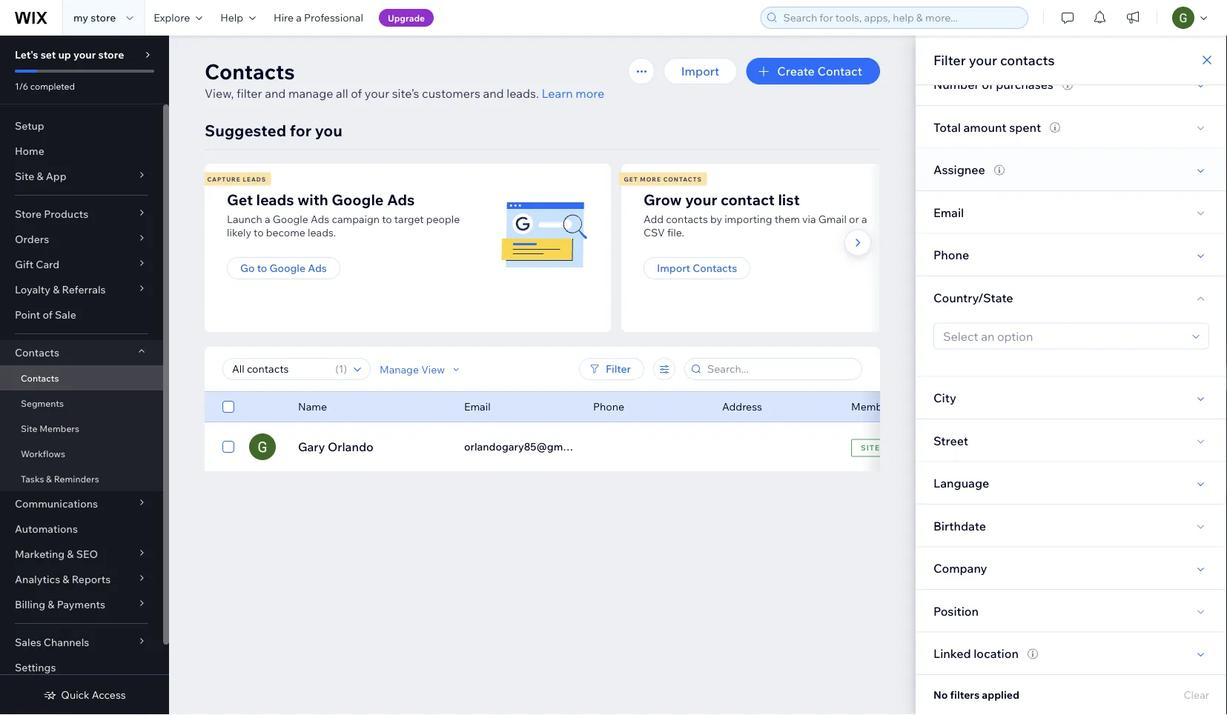 Task type: locate. For each thing, give the bounding box(es) containing it.
0 vertical spatial leads.
[[507, 86, 539, 101]]

contacts up "filter"
[[205, 58, 295, 84]]

importing
[[725, 213, 772, 226]]

likely
[[227, 226, 251, 239]]

store right my
[[91, 11, 116, 24]]

your inside sidebar element
[[73, 48, 96, 61]]

2 vertical spatial ads
[[308, 262, 327, 275]]

loyalty & referrals
[[15, 283, 106, 296]]

of inside point of sale link
[[43, 309, 53, 322]]

& left app
[[37, 170, 43, 183]]

automations link
[[0, 517, 163, 542]]

0 horizontal spatial a
[[265, 213, 270, 226]]

store products
[[15, 208, 88, 221]]

site down member status at right bottom
[[861, 444, 880, 453]]

None checkbox
[[222, 438, 234, 456]]

a right or
[[862, 213, 867, 226]]

contacts up purchases
[[1000, 52, 1055, 68]]

contacts down by
[[693, 262, 737, 275]]

of for purchases
[[982, 77, 993, 92]]

google down become
[[270, 262, 306, 275]]

of right the all in the top left of the page
[[351, 86, 362, 101]]

with
[[298, 190, 328, 209]]

store down my store
[[98, 48, 124, 61]]

store inside sidebar element
[[98, 48, 124, 61]]

marketing & seo button
[[0, 542, 163, 567]]

1 vertical spatial leads.
[[308, 226, 336, 239]]

your up by
[[685, 190, 717, 209]]

Unsaved view field
[[228, 359, 331, 380]]

0 horizontal spatial contacts
[[666, 213, 708, 226]]

contacts inside grow your contact list add contacts by importing them via gmail or a csv file.
[[666, 213, 708, 226]]

filter
[[237, 86, 262, 101]]

1 horizontal spatial filter
[[934, 52, 966, 68]]

google up become
[[273, 213, 308, 226]]

list containing get leads with google ads
[[202, 164, 1034, 332]]

email down assignee
[[934, 205, 964, 220]]

1 vertical spatial to
[[254, 226, 264, 239]]

site's
[[392, 86, 419, 101]]

list
[[202, 164, 1034, 332]]

leads. left learn
[[507, 86, 539, 101]]

import inside button
[[681, 64, 720, 79]]

1 vertical spatial import
[[657, 262, 690, 275]]

your inside grow your contact list add contacts by importing them via gmail or a csv file.
[[685, 190, 717, 209]]

contacts down the "point of sale"
[[15, 346, 59, 359]]

your right up
[[73, 48, 96, 61]]

hire a professional
[[274, 11, 363, 24]]

city
[[934, 391, 957, 405]]

no
[[934, 689, 948, 702]]

orlandogary85@gmail.com
[[464, 441, 598, 454]]

filter
[[934, 52, 966, 68], [606, 363, 631, 376]]

a
[[296, 11, 302, 24], [265, 213, 270, 226], [862, 213, 867, 226]]

sales channels button
[[0, 630, 163, 656]]

total amount spent
[[934, 120, 1041, 134]]

0 vertical spatial filter
[[934, 52, 966, 68]]

location
[[974, 647, 1019, 661]]

status
[[895, 400, 925, 413]]

filter inside 'button'
[[606, 363, 631, 376]]

1/6
[[15, 80, 28, 92]]

app
[[46, 170, 66, 183]]

contacts
[[1000, 52, 1055, 68], [666, 213, 708, 226]]

automations
[[15, 523, 78, 536]]

settings link
[[0, 656, 163, 681]]

to
[[382, 213, 392, 226], [254, 226, 264, 239], [257, 262, 267, 275]]

csv
[[644, 226, 665, 239]]

1 horizontal spatial of
[[351, 86, 362, 101]]

of for sale
[[43, 309, 53, 322]]

get
[[624, 175, 638, 183]]

your up number of purchases
[[969, 52, 997, 68]]

& right tasks
[[46, 474, 52, 485]]

& right loyalty
[[53, 283, 60, 296]]

site down 'home'
[[15, 170, 34, 183]]

1 horizontal spatial and
[[483, 86, 504, 101]]

0 vertical spatial store
[[91, 11, 116, 24]]

orders
[[15, 233, 49, 246]]

linked
[[934, 647, 971, 661]]

number
[[934, 77, 979, 92]]

import inside button
[[657, 262, 690, 275]]

0 horizontal spatial phone
[[593, 400, 624, 413]]

segments
[[21, 398, 64, 409]]

0 vertical spatial to
[[382, 213, 392, 226]]

hire
[[274, 11, 294, 24]]

0 horizontal spatial and
[[265, 86, 286, 101]]

of left sale
[[43, 309, 53, 322]]

1 vertical spatial filter
[[606, 363, 631, 376]]

suggested
[[205, 121, 286, 140]]

add
[[644, 213, 664, 226]]

1 horizontal spatial leads.
[[507, 86, 539, 101]]

of down filter your contacts
[[982, 77, 993, 92]]

go to google ads
[[240, 262, 327, 275]]

site inside popup button
[[15, 170, 34, 183]]

0 vertical spatial contacts
[[1000, 52, 1055, 68]]

professional
[[304, 11, 363, 24]]

site down segments
[[21, 423, 37, 434]]

2 horizontal spatial of
[[982, 77, 993, 92]]

my store
[[73, 11, 116, 24]]

to right go
[[257, 262, 267, 275]]

your inside contacts view, filter and manage all of your site's customers and leads. learn more
[[365, 86, 389, 101]]

set
[[41, 48, 56, 61]]

member down the status
[[883, 444, 920, 453]]

referrals
[[62, 283, 106, 296]]

quick access button
[[43, 689, 126, 702]]

import button
[[664, 58, 737, 85]]

to left target
[[382, 213, 392, 226]]

get
[[227, 190, 253, 209]]

spent
[[1009, 120, 1041, 134]]

tasks
[[21, 474, 44, 485]]

ads down with at the top left of page
[[311, 213, 329, 226]]

to down the launch
[[254, 226, 264, 239]]

2 vertical spatial site
[[861, 444, 880, 453]]

1 horizontal spatial phone
[[934, 248, 970, 262]]

ads down the get leads with google ads launch a google ads campaign to target people likely to become leads.
[[308, 262, 327, 275]]

contacts inside dropdown button
[[15, 346, 59, 359]]

0 horizontal spatial leads.
[[308, 226, 336, 239]]

a inside the get leads with google ads launch a google ads campaign to target people likely to become leads.
[[265, 213, 270, 226]]

and right the customers
[[483, 86, 504, 101]]

member status
[[851, 400, 925, 413]]

1 horizontal spatial email
[[934, 205, 964, 220]]

name
[[298, 400, 327, 413]]

language
[[934, 476, 990, 491]]

google inside button
[[270, 262, 306, 275]]

analytics
[[15, 573, 60, 586]]

1 vertical spatial site
[[21, 423, 37, 434]]

them
[[775, 213, 800, 226]]

phone up country/state
[[934, 248, 970, 262]]

people
[[426, 213, 460, 226]]

Search... field
[[703, 359, 857, 380]]

contacts
[[205, 58, 295, 84], [693, 262, 737, 275], [15, 346, 59, 359], [21, 373, 59, 384]]

1 horizontal spatial contacts
[[1000, 52, 1055, 68]]

a down leads
[[265, 213, 270, 226]]

leads. inside contacts view, filter and manage all of your site's customers and leads. learn more
[[507, 86, 539, 101]]

and right "filter"
[[265, 86, 286, 101]]

ads up target
[[387, 190, 415, 209]]

communications button
[[0, 492, 163, 517]]

& right billing on the left bottom
[[48, 599, 55, 611]]

contacts inside button
[[693, 262, 737, 275]]

1 vertical spatial store
[[98, 48, 124, 61]]

1 vertical spatial phone
[[593, 400, 624, 413]]

sales
[[15, 636, 41, 649]]

1 horizontal spatial a
[[296, 11, 302, 24]]

marketing
[[15, 548, 65, 561]]

phone down filter 'button'
[[593, 400, 624, 413]]

0 vertical spatial phone
[[934, 248, 970, 262]]

linked location
[[934, 647, 1019, 661]]

contacts inside contacts view, filter and manage all of your site's customers and leads. learn more
[[205, 58, 295, 84]]

0 vertical spatial email
[[934, 205, 964, 220]]

contacts up file.
[[666, 213, 708, 226]]

google up 'campaign' at the top
[[332, 190, 384, 209]]

0 vertical spatial site
[[15, 170, 34, 183]]

0 vertical spatial member
[[851, 400, 893, 413]]

0 horizontal spatial of
[[43, 309, 53, 322]]

import for import contacts
[[657, 262, 690, 275]]

2 vertical spatial google
[[270, 262, 306, 275]]

email
[[934, 205, 964, 220], [464, 400, 491, 413]]

your left site's
[[365, 86, 389, 101]]

2 vertical spatial to
[[257, 262, 267, 275]]

communications
[[15, 498, 98, 511]]

& left reports
[[63, 573, 69, 586]]

1 vertical spatial email
[[464, 400, 491, 413]]

0 horizontal spatial filter
[[606, 363, 631, 376]]

learn more button
[[542, 85, 605, 102]]

number of purchases
[[934, 77, 1054, 92]]

None checkbox
[[222, 398, 234, 416]]

0 vertical spatial import
[[681, 64, 720, 79]]

1 vertical spatial ads
[[311, 213, 329, 226]]

sale
[[55, 309, 76, 322]]

1 vertical spatial contacts
[[666, 213, 708, 226]]

2 horizontal spatial a
[[862, 213, 867, 226]]

google
[[332, 190, 384, 209], [273, 213, 308, 226], [270, 262, 306, 275]]

channels
[[44, 636, 89, 649]]

leads. down with at the top left of page
[[308, 226, 336, 239]]

1
[[339, 363, 344, 376]]

manage
[[380, 363, 419, 376]]

0 vertical spatial google
[[332, 190, 384, 209]]

applied
[[982, 689, 1020, 702]]

member left the status
[[851, 400, 893, 413]]

create contact button
[[746, 58, 880, 85]]

import contacts button
[[644, 257, 751, 280]]

a right hire
[[296, 11, 302, 24]]

let's set up your store
[[15, 48, 124, 61]]

& left seo
[[67, 548, 74, 561]]

email up orlandogary85@gmail.com
[[464, 400, 491, 413]]

analytics & reports button
[[0, 567, 163, 593]]



Task type: describe. For each thing, give the bounding box(es) containing it.
grow your contact list add contacts by importing them via gmail or a csv file.
[[644, 190, 867, 239]]

orlando
[[328, 440, 374, 455]]

gary orlando image
[[249, 434, 276, 461]]

& for billing
[[48, 599, 55, 611]]

workflows
[[21, 448, 65, 459]]

launch
[[227, 213, 262, 226]]

by
[[710, 213, 722, 226]]

contact
[[818, 64, 863, 79]]

go to google ads button
[[227, 257, 340, 280]]

site for site member
[[861, 444, 880, 453]]

filter for filter
[[606, 363, 631, 376]]

marketing & seo
[[15, 548, 98, 561]]

billing
[[15, 599, 45, 611]]

let's
[[15, 48, 38, 61]]

& for analytics
[[63, 573, 69, 586]]

reminders
[[54, 474, 99, 485]]

loyalty
[[15, 283, 50, 296]]

loyalty & referrals button
[[0, 277, 163, 303]]

sidebar element
[[0, 36, 169, 716]]

filter button
[[579, 358, 644, 380]]

& for site
[[37, 170, 43, 183]]

orders button
[[0, 227, 163, 252]]

capture leads
[[207, 175, 266, 183]]

contacts button
[[0, 340, 163, 366]]

0 horizontal spatial email
[[464, 400, 491, 413]]

payments
[[57, 599, 105, 611]]

billing & payments
[[15, 599, 105, 611]]

gmail
[[819, 213, 847, 226]]

manage view
[[380, 363, 445, 376]]

tasks & reminders
[[21, 474, 99, 485]]

all
[[336, 86, 348, 101]]

quick access
[[61, 689, 126, 702]]

point
[[15, 309, 40, 322]]

company
[[934, 561, 987, 576]]

street
[[934, 433, 969, 448]]

point of sale
[[15, 309, 76, 322]]

settings
[[15, 662, 56, 675]]

ads inside button
[[308, 262, 327, 275]]

& for loyalty
[[53, 283, 60, 296]]

you
[[315, 121, 342, 140]]

get more contacts
[[624, 175, 702, 183]]

import for import
[[681, 64, 720, 79]]

& for marketing
[[67, 548, 74, 561]]

sales channels
[[15, 636, 89, 649]]

(
[[335, 363, 339, 376]]

gift card
[[15, 258, 59, 271]]

suggested for you
[[205, 121, 342, 140]]

leads
[[256, 190, 294, 209]]

site members
[[21, 423, 79, 434]]

no filters applied
[[934, 689, 1020, 702]]

store products button
[[0, 202, 163, 227]]

to inside button
[[257, 262, 267, 275]]

capture
[[207, 175, 241, 183]]

0 vertical spatial ads
[[387, 190, 415, 209]]

purchases
[[996, 77, 1054, 92]]

analytics & reports
[[15, 573, 111, 586]]

a inside grow your contact list add contacts by importing them via gmail or a csv file.
[[862, 213, 867, 226]]

help
[[220, 11, 243, 24]]

country/state
[[934, 290, 1014, 305]]

address
[[722, 400, 762, 413]]

manage
[[288, 86, 333, 101]]

of inside contacts view, filter and manage all of your site's customers and leads. learn more
[[351, 86, 362, 101]]

Select an option field
[[939, 324, 1188, 349]]

grow
[[644, 190, 682, 209]]

for
[[290, 121, 312, 140]]

a inside hire a professional link
[[296, 11, 302, 24]]

2 and from the left
[[483, 86, 504, 101]]

filter for filter your contacts
[[934, 52, 966, 68]]

site for site members
[[21, 423, 37, 434]]

1 and from the left
[[265, 86, 286, 101]]

leads. inside the get leads with google ads launch a google ads campaign to target people likely to become leads.
[[308, 226, 336, 239]]

up
[[58, 48, 71, 61]]

1 vertical spatial member
[[883, 444, 920, 453]]

upgrade button
[[379, 9, 434, 27]]

card
[[36, 258, 59, 271]]

help button
[[212, 0, 265, 36]]

1/6 completed
[[15, 80, 75, 92]]

1 vertical spatial google
[[273, 213, 308, 226]]

amount
[[964, 120, 1007, 134]]

my
[[73, 11, 88, 24]]

home
[[15, 145, 44, 158]]

)
[[344, 363, 347, 376]]

billing & payments button
[[0, 593, 163, 618]]

gift card button
[[0, 252, 163, 277]]

site members link
[[0, 416, 163, 441]]

total
[[934, 120, 961, 134]]

create
[[777, 64, 815, 79]]

contacts up segments
[[21, 373, 59, 384]]

get leads with google ads launch a google ads campaign to target people likely to become leads.
[[227, 190, 460, 239]]

site & app button
[[0, 164, 163, 189]]

leads
[[243, 175, 266, 183]]

gift
[[15, 258, 33, 271]]

point of sale link
[[0, 303, 163, 328]]

quick
[[61, 689, 89, 702]]

contacts view, filter and manage all of your site's customers and leads. learn more
[[205, 58, 605, 101]]

view
[[421, 363, 445, 376]]

seo
[[76, 548, 98, 561]]

customers
[[422, 86, 480, 101]]

site member
[[861, 444, 920, 453]]

go
[[240, 262, 255, 275]]

& for tasks
[[46, 474, 52, 485]]

Search for tools, apps, help & more... field
[[779, 7, 1023, 28]]

become
[[266, 226, 305, 239]]

learn
[[542, 86, 573, 101]]

reports
[[72, 573, 111, 586]]

upgrade
[[388, 12, 425, 23]]

explore
[[154, 11, 190, 24]]

site for site & app
[[15, 170, 34, 183]]



Task type: vqa. For each thing, say whether or not it's contained in the screenshot.
Email to the right
yes



